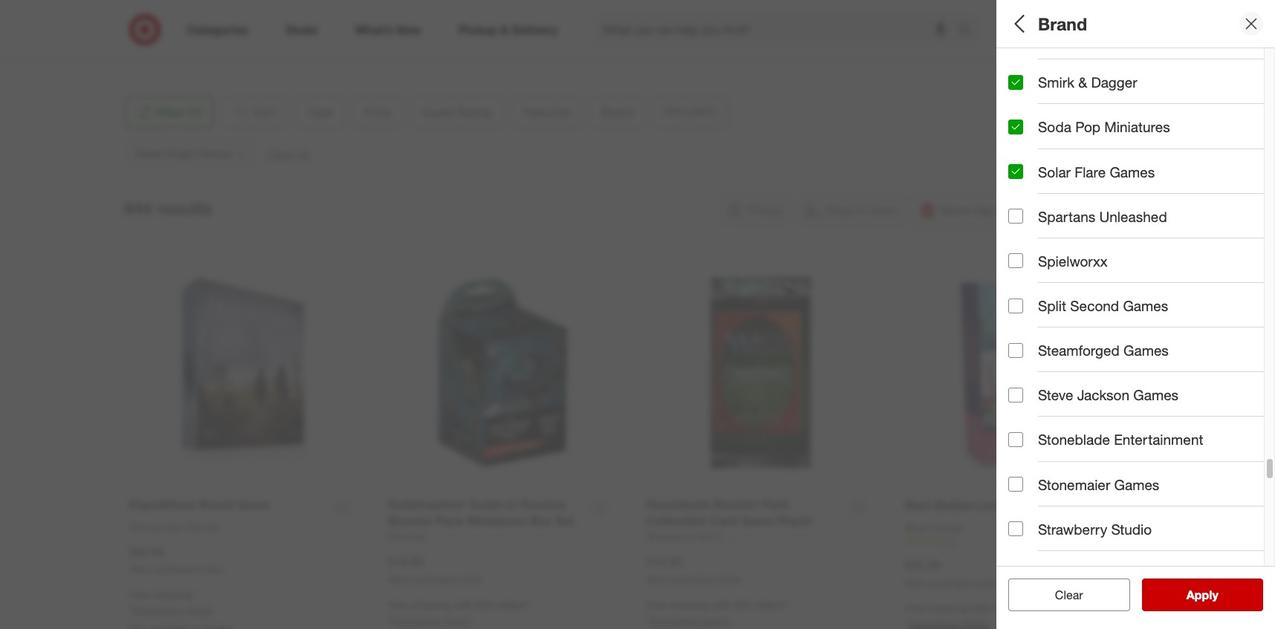 Task type: vqa. For each thing, say whether or not it's contained in the screenshot.
Guest Rating
yes



Task type: describe. For each thing, give the bounding box(es) containing it.
* down $84.95 when purchased online
[[193, 589, 196, 601]]

type
[[1008, 58, 1040, 76]]

include
[[1038, 374, 1084, 391]]

shipping for $18.99
[[411, 599, 451, 612]]

purchased for $15.95
[[672, 575, 715, 586]]

soda
[[1038, 118, 1071, 136]]

$50
[[1174, 130, 1190, 142]]

spartans
[[1038, 208, 1096, 225]]

flare
[[1075, 163, 1106, 180]]

with for $20.99
[[971, 602, 990, 615]]

2835 commerce park drive fitchburg , wi 53719 us
[[136, 12, 264, 55]]

* down $18.99 on the left bottom of page
[[388, 614, 392, 627]]

games; inside brand 0-hr art & technology; 25th century games; 2f-spiele; 2
[[1181, 286, 1217, 298]]

944
[[124, 198, 152, 219]]

exclusions for $15.95
[[650, 614, 700, 627]]

entertainment
[[1114, 431, 1203, 448]]

$20.99 when purchased online
[[905, 558, 1000, 589]]

free shipping with $35 orders* * exclusions apply. for $15.95
[[646, 599, 788, 627]]

free shipping * * exclusions apply.
[[129, 589, 213, 617]]

guest rating
[[1008, 168, 1096, 185]]

0 horizontal spatial exclusions apply. button
[[133, 604, 213, 618]]

featured button
[[1008, 204, 1275, 256]]

$35 for $18.99
[[476, 599, 493, 612]]

smirk
[[1038, 74, 1074, 91]]

search button
[[951, 13, 987, 49]]

stock
[[1129, 374, 1163, 391]]

Split Second Games checkbox
[[1008, 298, 1023, 313]]

hr
[[1018, 286, 1029, 298]]

Strawberry Studio checkbox
[[1008, 522, 1023, 537]]

$84.95
[[129, 544, 165, 559]]

exclusions apply. button for $15.95
[[650, 614, 731, 629]]

online for $18.99
[[458, 575, 482, 586]]

apply button
[[1142, 579, 1263, 612]]

online for $15.95
[[717, 575, 741, 586]]

solar
[[1038, 163, 1071, 180]]

$18.99
[[388, 555, 424, 569]]

with for $15.95
[[713, 599, 732, 612]]

Steamforged Games checkbox
[[1008, 343, 1023, 358]]

944 results
[[124, 198, 212, 219]]

strawberry studio
[[1038, 521, 1152, 538]]

1 link
[[905, 535, 1135, 548]]

steamforged
[[1038, 342, 1120, 359]]

apply. for $15.95
[[703, 614, 731, 627]]

0-
[[1008, 286, 1018, 298]]

guest rating button
[[1008, 152, 1275, 204]]

stonemaier games
[[1038, 476, 1159, 493]]

featured
[[1008, 214, 1068, 232]]

shipping for $20.99
[[929, 602, 968, 615]]

steve
[[1038, 387, 1073, 404]]

$100;
[[1208, 130, 1233, 142]]

Spartans Unleashed checkbox
[[1008, 209, 1023, 224]]

stoneblade
[[1038, 431, 1110, 448]]

apply. inside free shipping * * exclusions apply.
[[186, 604, 213, 617]]

brand dialog
[[997, 0, 1275, 629]]

ga
[[1265, 78, 1275, 90]]

century
[[1141, 286, 1178, 298]]

rating
[[1052, 168, 1096, 185]]

purchased for $84.95
[[155, 564, 197, 576]]

0 vertical spatial studio
[[1111, 521, 1152, 538]]

drive
[[240, 12, 264, 25]]

$25;
[[1094, 130, 1114, 142]]

studio woe
[[1038, 565, 1111, 582]]

1 vertical spatial studio
[[1038, 565, 1079, 582]]

$25
[[1117, 130, 1133, 142]]

strawberry
[[1038, 521, 1107, 538]]

spielworxx
[[1038, 253, 1108, 270]]

$15.95 when purchased online
[[646, 555, 741, 586]]

free for $18.99
[[388, 599, 409, 612]]

orders* for $18.99
[[496, 599, 529, 612]]

clear for clear all
[[1048, 588, 1076, 603]]

Stonemaier Games checkbox
[[1008, 477, 1023, 492]]

smirk & dagger
[[1038, 74, 1137, 91]]

clear for clear
[[1055, 588, 1083, 603]]

park
[[216, 12, 237, 25]]

$20.99
[[905, 558, 941, 573]]

wi
[[185, 27, 197, 40]]

$15.95
[[646, 555, 682, 569]]

orders* for $20.99
[[1013, 602, 1047, 615]]

$50;
[[1151, 130, 1171, 142]]

filters
[[1034, 13, 1080, 34]]

of
[[1113, 374, 1125, 391]]

$15
[[1060, 130, 1076, 142]]

soda pop miniatures
[[1038, 118, 1170, 136]]

miniatures
[[1105, 118, 1170, 136]]

games for flare
[[1110, 163, 1155, 180]]

see results button
[[1142, 579, 1263, 612]]

free shipping with $35 orders* * exclusions apply. for $18.99
[[388, 599, 529, 627]]

search
[[951, 23, 987, 38]]

price
[[1008, 110, 1043, 128]]

when for $84.95
[[129, 564, 152, 576]]

2835
[[136, 12, 159, 25]]

fpo/apo button
[[1008, 308, 1275, 360]]



Task type: locate. For each thing, give the bounding box(es) containing it.
$35 down $15.95 when purchased online on the bottom of page
[[735, 599, 751, 612]]

2 horizontal spatial exclusions apply. button
[[650, 614, 731, 629]]

solar flare games
[[1038, 163, 1155, 180]]

dagger
[[1091, 74, 1137, 91]]

spartans unleashed
[[1038, 208, 1167, 225]]

games
[[1110, 163, 1155, 180], [1123, 297, 1168, 314], [1124, 342, 1169, 359], [1133, 387, 1179, 404], [1114, 476, 1159, 493]]

$35 for $15.95
[[735, 599, 751, 612]]

,
[[179, 27, 182, 40]]

include out of stock
[[1038, 374, 1163, 391]]

1 vertical spatial brand
[[1008, 266, 1049, 284]]

shipping down the $18.99 when purchased online
[[411, 599, 451, 612]]

2 horizontal spatial exclusions
[[650, 614, 700, 627]]

all
[[1079, 588, 1091, 603]]

0 vertical spatial &
[[1078, 74, 1087, 91]]

brand 0-hr art & technology; 25th century games; 2f-spiele; 2
[[1008, 266, 1275, 298]]

clear all
[[1048, 588, 1091, 603]]

when down $18.99 on the left bottom of page
[[388, 575, 411, 586]]

stonemaier
[[1038, 476, 1110, 493]]

purchased down $18.99 on the left bottom of page
[[414, 575, 456, 586]]

out
[[1088, 374, 1109, 391]]

all
[[1008, 13, 1029, 34]]

when for $15.95
[[646, 575, 670, 586]]

collectible
[[1143, 78, 1192, 90]]

exclusions apply. button down the $18.99 when purchased online
[[392, 614, 472, 629]]

$18.99 when purchased online
[[388, 555, 482, 586]]

when inside $15.95 when purchased online
[[646, 575, 670, 586]]

$100
[[1236, 130, 1259, 142]]

results right 944
[[157, 198, 212, 219]]

purchased inside $15.95 when purchased online
[[672, 575, 715, 586]]

purchased down $20.99 on the bottom
[[931, 578, 973, 589]]

with down the $18.99 when purchased online
[[454, 599, 473, 612]]

free for $15.95
[[646, 599, 667, 612]]

free for $20.99
[[905, 602, 926, 615]]

results inside button
[[1196, 588, 1234, 603]]

purchased inside $84.95 when purchased online
[[155, 564, 197, 576]]

2 horizontal spatial games;
[[1181, 286, 1217, 298]]

0 horizontal spatial free shipping with $35 orders* * exclusions apply.
[[388, 599, 529, 627]]

results
[[157, 198, 212, 219], [1196, 588, 1234, 603]]

free shipping with $35 orders*
[[905, 602, 1047, 615]]

when down $15.95
[[646, 575, 670, 586]]

0 horizontal spatial results
[[157, 198, 212, 219]]

type board games; card games; collectible trading cards; ga
[[1008, 58, 1275, 90]]

exclusions apply. button down $84.95 when purchased online
[[133, 604, 213, 618]]

* down $84.95 on the bottom left of the page
[[129, 604, 133, 617]]

Steve Jackson Games checkbox
[[1008, 388, 1023, 403]]

1 horizontal spatial orders*
[[754, 599, 788, 612]]

purchased for $20.99
[[931, 578, 973, 589]]

2f-
[[1220, 286, 1236, 298]]

when for $18.99
[[388, 575, 411, 586]]

games for second
[[1123, 297, 1168, 314]]

purchased inside the $18.99 when purchased online
[[414, 575, 456, 586]]

1 horizontal spatial with
[[713, 599, 732, 612]]

0 vertical spatial brand
[[1038, 13, 1087, 34]]

fitchburg
[[136, 27, 179, 40]]

stoneblade entertainment
[[1038, 431, 1203, 448]]

& inside brand 0-hr art & technology; 25th century games; 2f-spiele; 2
[[1049, 286, 1056, 298]]

apply. down $15.95 when purchased online on the bottom of page
[[703, 614, 731, 627]]

games; right "card"
[[1104, 78, 1140, 90]]

0 horizontal spatial with
[[454, 599, 473, 612]]

1 horizontal spatial exclusions apply. button
[[392, 614, 472, 629]]

* down $15.95
[[646, 614, 650, 627]]

clear button
[[1008, 579, 1130, 612]]

purchased
[[155, 564, 197, 576], [414, 575, 456, 586], [672, 575, 715, 586], [931, 578, 973, 589]]

free down $84.95 on the bottom left of the page
[[129, 589, 150, 601]]

2 horizontal spatial $35
[[993, 602, 1010, 615]]

card
[[1079, 78, 1101, 90]]

free shipping with $35 orders* * exclusions apply. down $15.95 when purchased online on the bottom of page
[[646, 599, 788, 627]]

guest
[[1008, 168, 1048, 185]]

second
[[1070, 297, 1119, 314]]

exclusions down $84.95 when purchased online
[[133, 604, 183, 617]]

shipping down $84.95 when purchased online
[[153, 589, 193, 601]]

free down $20.99 on the bottom
[[905, 602, 926, 615]]

exclusions down $15.95 when purchased online on the bottom of page
[[650, 614, 700, 627]]

free shipping with $35 orders* * exclusions apply. down the $18.99 when purchased online
[[388, 599, 529, 627]]

cards;
[[1232, 78, 1262, 90]]

with for $18.99
[[454, 599, 473, 612]]

clear inside clear button
[[1055, 588, 1083, 603]]

free
[[129, 589, 150, 601], [388, 599, 409, 612], [646, 599, 667, 612], [905, 602, 926, 615]]

$0
[[1008, 130, 1019, 142]]

when inside $20.99 when purchased online
[[905, 578, 928, 589]]

unleashed
[[1099, 208, 1167, 225]]

Smirk & Dagger checkbox
[[1008, 75, 1023, 90]]

clear down studio woe
[[1055, 588, 1083, 603]]

price $0  –  $15; $15  –  $25; $25  –  $50; $50  –  $100; $100  –  
[[1008, 110, 1275, 142]]

online inside $15.95 when purchased online
[[717, 575, 741, 586]]

1 horizontal spatial &
[[1078, 74, 1087, 91]]

1 vertical spatial &
[[1049, 286, 1056, 298]]

$15;
[[1037, 130, 1057, 142]]

shipping down $15.95 when purchased online on the bottom of page
[[670, 599, 710, 612]]

brand
[[1038, 13, 1087, 34], [1008, 266, 1049, 284]]

games for jackson
[[1133, 387, 1179, 404]]

exclusions inside free shipping * * exclusions apply.
[[133, 604, 183, 617]]

clear inside clear all button
[[1048, 588, 1076, 603]]

split
[[1038, 297, 1066, 314]]

commerce
[[162, 12, 213, 25]]

2 free shipping with $35 orders* * exclusions apply. from the left
[[646, 599, 788, 627]]

Solar Flare Games checkbox
[[1008, 164, 1023, 179]]

when down $20.99 on the bottom
[[905, 578, 928, 589]]

& right smirk
[[1078, 74, 1087, 91]]

online for $20.99
[[976, 578, 1000, 589]]

online inside $84.95 when purchased online
[[200, 564, 224, 576]]

25th
[[1117, 286, 1138, 298]]

brand for brand 0-hr art & technology; 25th century games; 2f-spiele; 2
[[1008, 266, 1049, 284]]

1 horizontal spatial exclusions
[[392, 614, 441, 627]]

brand up hr
[[1008, 266, 1049, 284]]

&
[[1078, 74, 1087, 91], [1049, 286, 1056, 298]]

free inside free shipping * * exclusions apply.
[[129, 589, 150, 601]]

clear all button
[[1008, 579, 1130, 612]]

*
[[193, 589, 196, 601], [129, 604, 133, 617], [388, 614, 392, 627], [646, 614, 650, 627]]

exclusions
[[133, 604, 183, 617], [392, 614, 441, 627], [650, 614, 700, 627]]

& right art
[[1049, 286, 1056, 298]]

with down $15.95 when purchased online on the bottom of page
[[713, 599, 732, 612]]

all filters dialog
[[997, 0, 1275, 629]]

free down $15.95
[[646, 599, 667, 612]]

online inside $20.99 when purchased online
[[976, 578, 1000, 589]]

brand right all at right
[[1038, 13, 1087, 34]]

with down $20.99 when purchased online
[[971, 602, 990, 615]]

see results
[[1171, 588, 1234, 603]]

studio up clear all
[[1038, 565, 1079, 582]]

$35 down the $18.99 when purchased online
[[476, 599, 493, 612]]

1 horizontal spatial free shipping with $35 orders* * exclusions apply.
[[646, 599, 788, 627]]

Soda Pop Miniatures checkbox
[[1008, 120, 1023, 134]]

shipping down $20.99 when purchased online
[[929, 602, 968, 615]]

when inside the $18.99 when purchased online
[[388, 575, 411, 586]]

0 horizontal spatial exclusions
[[133, 604, 183, 617]]

games; left 2f-
[[1181, 286, 1217, 298]]

2 clear from the left
[[1055, 588, 1083, 603]]

1 horizontal spatial games;
[[1104, 78, 1140, 90]]

board
[[1008, 78, 1037, 90]]

clear left all
[[1048, 588, 1076, 603]]

clear
[[1048, 588, 1076, 603], [1055, 588, 1083, 603]]

& inside the brand dialog
[[1078, 74, 1087, 91]]

studio down stonemaier games
[[1111, 521, 1152, 538]]

exclusions apply. button
[[133, 604, 213, 618], [392, 614, 472, 629], [650, 614, 731, 629]]

when inside $84.95 when purchased online
[[129, 564, 152, 576]]

results right see
[[1196, 588, 1234, 603]]

0 vertical spatial results
[[157, 198, 212, 219]]

2 horizontal spatial orders*
[[1013, 602, 1047, 615]]

exclusions down the $18.99 when purchased online
[[392, 614, 441, 627]]

exclusions apply. button down $15.95 when purchased online on the bottom of page
[[650, 614, 731, 629]]

studio
[[1111, 521, 1152, 538], [1038, 565, 1079, 582]]

$35 down $20.99 when purchased online
[[993, 602, 1010, 615]]

apply. down $84.95 when purchased online
[[186, 604, 213, 617]]

0 horizontal spatial studio
[[1038, 565, 1079, 582]]

Include out of stock checkbox
[[1008, 375, 1023, 390]]

0 horizontal spatial &
[[1049, 286, 1056, 298]]

1 horizontal spatial apply.
[[444, 614, 472, 627]]

when for $20.99
[[905, 578, 928, 589]]

online inside the $18.99 when purchased online
[[458, 575, 482, 586]]

What can we help you find? suggestions appear below search field
[[594, 13, 962, 46]]

Spielworxx checkbox
[[1008, 254, 1023, 269]]

spiele;
[[1236, 286, 1267, 298]]

0 horizontal spatial orders*
[[496, 599, 529, 612]]

results for see results
[[1196, 588, 1234, 603]]

free down $18.99 on the left bottom of page
[[388, 599, 409, 612]]

0 horizontal spatial $35
[[476, 599, 493, 612]]

steamforged games
[[1038, 342, 1169, 359]]

when down $84.95 on the bottom left of the page
[[129, 564, 152, 576]]

2 horizontal spatial with
[[971, 602, 990, 615]]

apply. for $18.99
[[444, 614, 472, 627]]

all filters
[[1008, 13, 1080, 34]]

apply
[[1187, 588, 1218, 603]]

2
[[1270, 286, 1275, 298]]

exclusions for $18.99
[[392, 614, 441, 627]]

Stoneblade Entertainment checkbox
[[1008, 432, 1023, 447]]

orders*
[[496, 599, 529, 612], [754, 599, 788, 612], [1013, 602, 1047, 615]]

1 horizontal spatial results
[[1196, 588, 1234, 603]]

shipping inside free shipping * * exclusions apply.
[[153, 589, 193, 601]]

purchased inside $20.99 when purchased online
[[931, 578, 973, 589]]

2 horizontal spatial apply.
[[703, 614, 731, 627]]

orders* for $15.95
[[754, 599, 788, 612]]

purchased down $15.95
[[672, 575, 715, 586]]

games; left "card"
[[1040, 78, 1076, 90]]

split second games
[[1038, 297, 1168, 314]]

jackson
[[1077, 387, 1130, 404]]

purchased up free shipping * * exclusions apply.
[[155, 564, 197, 576]]

0 horizontal spatial apply.
[[186, 604, 213, 617]]

with
[[454, 599, 473, 612], [713, 599, 732, 612], [971, 602, 990, 615]]

0 horizontal spatial games;
[[1040, 78, 1076, 90]]

1 horizontal spatial $35
[[735, 599, 751, 612]]

results for 944 results
[[157, 198, 212, 219]]

shipping for $15.95
[[670, 599, 710, 612]]

$35
[[476, 599, 493, 612], [735, 599, 751, 612], [993, 602, 1010, 615]]

woe
[[1083, 565, 1111, 582]]

exclusions apply. button for $18.99
[[392, 614, 472, 629]]

$35 for $20.99
[[993, 602, 1010, 615]]

us
[[136, 42, 150, 55]]

1 free shipping with $35 orders* * exclusions apply. from the left
[[388, 599, 529, 627]]

technology;
[[1058, 286, 1114, 298]]

fpo/apo
[[1008, 324, 1072, 341]]

brand inside brand 0-hr art & technology; 25th century games; 2f-spiele; 2
[[1008, 266, 1049, 284]]

1 vertical spatial results
[[1196, 588, 1234, 603]]

see
[[1171, 588, 1192, 603]]

purchased for $18.99
[[414, 575, 456, 586]]

53719
[[200, 27, 229, 40]]

1 clear from the left
[[1048, 588, 1076, 603]]

brand inside dialog
[[1038, 13, 1087, 34]]

online for $84.95
[[200, 564, 224, 576]]

1
[[951, 536, 956, 547]]

brand for brand
[[1038, 13, 1087, 34]]

steve jackson games
[[1038, 387, 1179, 404]]

apply. down the $18.99 when purchased online
[[444, 614, 472, 627]]

1 horizontal spatial studio
[[1111, 521, 1152, 538]]



